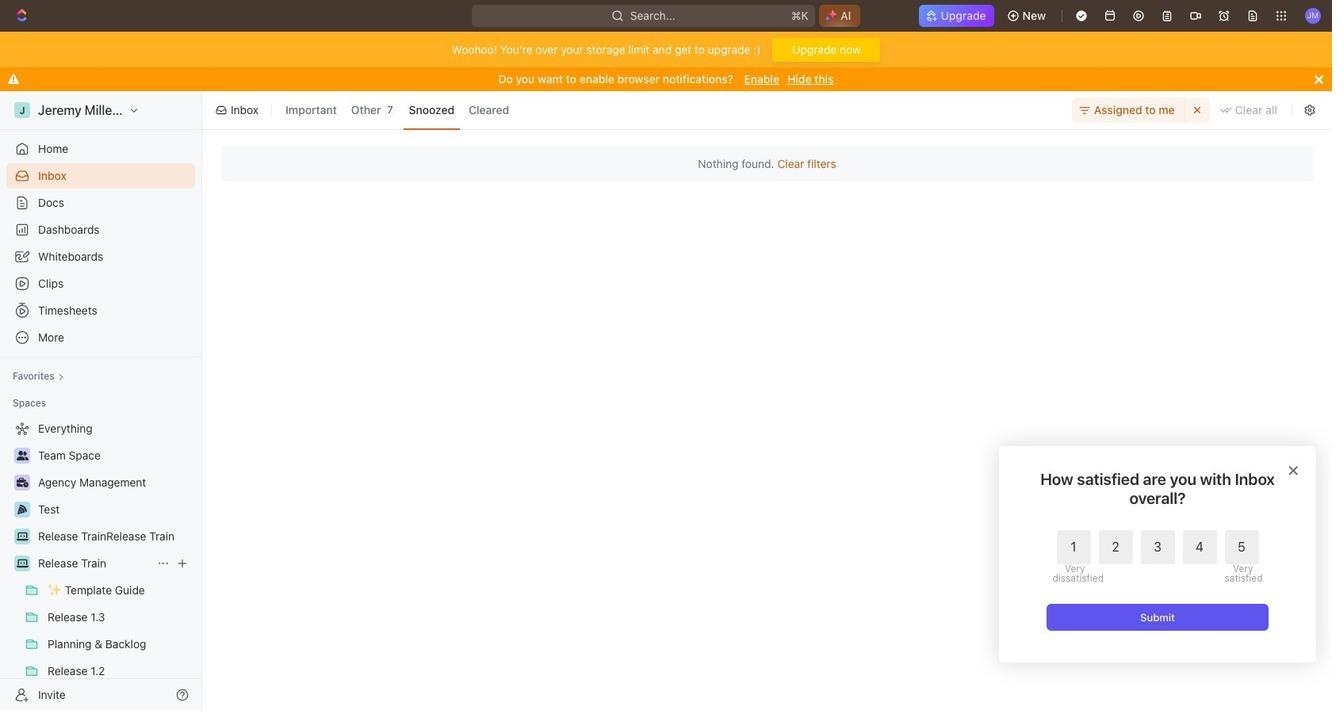 Task type: describe. For each thing, give the bounding box(es) containing it.
sidebar navigation
[[0, 91, 205, 710]]

business time image
[[16, 478, 28, 488]]

user group image
[[16, 451, 28, 461]]



Task type: vqa. For each thing, say whether or not it's contained in the screenshot.
rightmost 1
no



Task type: locate. For each thing, give the bounding box(es) containing it.
tree inside sidebar navigation
[[6, 416, 195, 710]]

option group
[[1053, 530, 1259, 584]]

laptop code image
[[16, 532, 28, 542]]

tree
[[6, 416, 195, 710]]

laptop code image
[[16, 559, 28, 569]]

tab list
[[277, 88, 518, 132]]

pizza slice image
[[17, 505, 27, 515]]

dialog
[[999, 446, 1316, 663]]

jeremy miller's workspace, , element
[[14, 102, 30, 118]]



